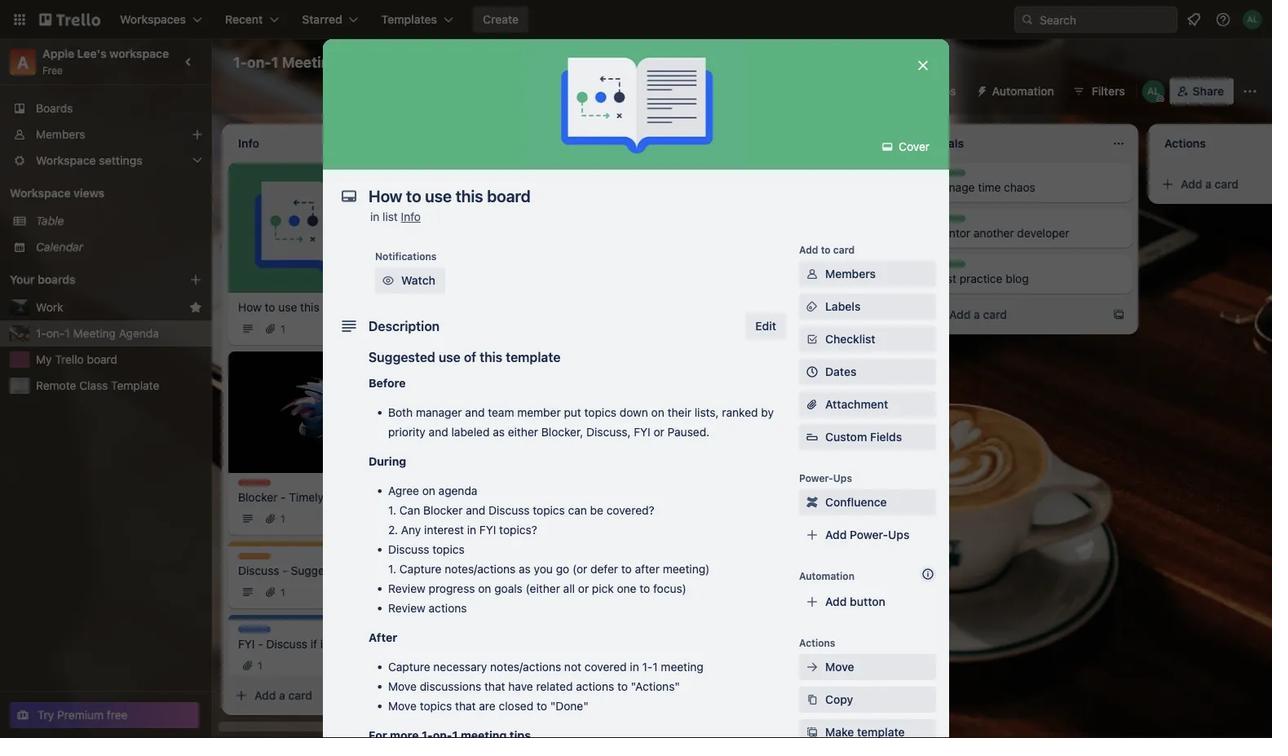 Task type: locate. For each thing, give the bounding box(es) containing it.
can left we
[[621, 181, 640, 194]]

workspace up table
[[10, 186, 71, 200]]

filters button
[[1068, 78, 1130, 104]]

color: red, title: "blocker" element for blocker - timely discussion (#4)
[[238, 480, 274, 492]]

0 horizontal spatial agenda
[[119, 327, 159, 340]]

meeting)
[[663, 563, 710, 576]]

this for board
[[300, 301, 320, 314]]

suggested up 'before'
[[369, 350, 436, 365]]

goal inside goal manage time chaos
[[933, 171, 955, 182]]

member
[[517, 406, 561, 419]]

this right how
[[300, 301, 320, 314]]

sm image inside the copy link
[[804, 692, 821, 708]]

back to home image
[[39, 7, 100, 33]]

0 horizontal spatial 1-
[[36, 327, 46, 340]]

in inside capture necessary notes/actions not covered in 1-1 meeting move discussions that have related actions to "actions" move topics that are closed to "done"
[[630, 660, 639, 674]]

template
[[111, 379, 159, 392]]

- inside fyi fyi - discuss if interested (#6)
[[258, 638, 263, 651]]

2 vertical spatial color: green, title: "goal" element
[[933, 261, 966, 273]]

mentor
[[933, 226, 971, 240]]

1 vertical spatial goal
[[933, 216, 955, 228]]

in right interest in the left of the page
[[467, 523, 477, 537]]

or inside agree on agenda 1. can blocker and discuss topics can be covered? 2. any interest in fyi topics? discuss topics 1.  capture notes/actions as you go (or defer to after meeting) review progress on goals (either all or pick one to focus) review actions
[[578, 582, 589, 596]]

members for the leftmost members link
[[36, 128, 85, 141]]

topics up discuss,
[[585, 406, 617, 419]]

capture inside agree on agenda 1. can blocker and discuss topics can be covered? 2. any interest in fyi topics? discuss topics 1.  capture notes/actions as you go (or defer to after meeting) review progress on goals (either all or pick one to focus) review actions
[[400, 563, 442, 576]]

review up after
[[388, 602, 426, 615]]

notes/actions inside agree on agenda 1. can blocker and discuss topics can be covered? 2. any interest in fyi topics? discuss topics 1.  capture notes/actions as you go (or defer to after meeting) review progress on goals (either all or pick one to focus) review actions
[[445, 563, 516, 576]]

notes/actions up progress
[[445, 563, 516, 576]]

0 horizontal spatial ups
[[834, 472, 853, 484]]

1-on-1 meeting agenda inside board name text field
[[233, 53, 396, 71]]

1 horizontal spatial 1-
[[233, 53, 247, 71]]

color: orange, title: "discuss" element
[[702, 170, 739, 182], [238, 553, 275, 565]]

discuss new training program
[[702, 171, 816, 194]]

capture inside capture necessary notes/actions not covered in 1-1 meeting move discussions that have related actions to "actions" move topics that are closed to "done"
[[388, 660, 430, 674]]

1 horizontal spatial 1-on-1 meeting agenda
[[233, 53, 396, 71]]

goal best practice blog
[[933, 262, 1029, 286]]

1 horizontal spatial members link
[[800, 261, 937, 287]]

0 vertical spatial workspace
[[466, 55, 526, 69]]

members
[[36, 128, 85, 141], [826, 267, 876, 281]]

on inside blocker the team is stuck on x, how can we move forward?
[[566, 181, 579, 194]]

to right one at the bottom of page
[[640, 582, 650, 596]]

1 inside board name text field
[[271, 53, 279, 71]]

workspace for workspace views
[[10, 186, 71, 200]]

Search field
[[1034, 7, 1177, 32]]

1 horizontal spatial in
[[467, 523, 477, 537]]

- left the if
[[258, 638, 263, 651]]

apple lee (applelee29) image
[[1143, 80, 1166, 103]]

class
[[79, 379, 108, 392]]

topics down discussions
[[420, 700, 452, 713]]

blocker inside blocker the team is stuck on x, how can we move forward?
[[470, 171, 505, 182]]

workspace inside button
[[466, 55, 526, 69]]

try
[[38, 709, 54, 722]]

blocker blocker - timely discussion (#4)
[[238, 481, 408, 504]]

0 horizontal spatial calendar
[[36, 240, 83, 254]]

"done"
[[550, 700, 589, 713]]

as inside the both manager and team member put topics down on their lists, ranked by priority and labeled as either blocker, discuss, fyi or paused.
[[493, 425, 505, 439]]

and up labeled
[[465, 406, 485, 419]]

how
[[238, 301, 262, 314]]

copy
[[826, 693, 854, 707]]

actions inside agree on agenda 1. can blocker and discuss topics can be covered? 2. any interest in fyi topics? discuss topics 1.  capture notes/actions as you go (or defer to after meeting) review progress on goals (either all or pick one to focus) review actions
[[429, 602, 467, 615]]

primary element
[[0, 0, 1273, 39]]

color: red, title: "blocker" element left timely
[[238, 480, 274, 492]]

1 vertical spatial 1.
[[388, 563, 396, 576]]

new
[[702, 181, 725, 194]]

members down boards
[[36, 128, 85, 141]]

1 vertical spatial suggested
[[291, 564, 348, 578]]

can
[[400, 504, 420, 517]]

0 vertical spatial members
[[36, 128, 85, 141]]

automation up add button
[[800, 570, 855, 582]]

1 vertical spatial as
[[519, 563, 531, 576]]

0 vertical spatial use
[[278, 301, 297, 314]]

how to use this board link
[[238, 299, 421, 316]]

0 notifications image
[[1185, 10, 1204, 29]]

1 vertical spatial -
[[282, 564, 288, 578]]

dates button
[[800, 359, 937, 385]]

-
[[281, 491, 286, 504], [282, 564, 288, 578], [258, 638, 263, 651]]

before
[[369, 377, 406, 390]]

practice
[[960, 272, 1003, 286]]

1 sm image from the top
[[804, 299, 821, 315]]

1 horizontal spatial color: orange, title: "discuss" element
[[702, 170, 739, 182]]

3 goal from the top
[[933, 262, 955, 273]]

color: green, title: "goal" element down manage
[[933, 215, 966, 228]]

0 vertical spatial color: orange, title: "discuss" element
[[702, 170, 739, 182]]

or left paused.
[[654, 425, 665, 439]]

can inside blocker the team is stuck on x, how can we move forward?
[[621, 181, 640, 194]]

2 1. from the top
[[388, 563, 396, 576]]

discussion
[[327, 491, 383, 504]]

on
[[566, 181, 579, 194], [652, 406, 665, 419], [422, 484, 436, 498], [478, 582, 491, 596]]

1 horizontal spatial workspace
[[466, 55, 526, 69]]

sm image
[[970, 78, 993, 101], [880, 139, 896, 155], [804, 266, 821, 282], [380, 272, 396, 289], [804, 331, 821, 348], [804, 724, 821, 738]]

1 vertical spatial 1-on-1 meeting agenda
[[36, 327, 159, 340]]

- up fyi fyi - discuss if interested (#6)
[[282, 564, 288, 578]]

1 vertical spatial team
[[488, 406, 514, 419]]

1 horizontal spatial suggested
[[369, 350, 436, 365]]

1 inside capture necessary notes/actions not covered in 1-1 meeting move discussions that have related actions to "actions" move topics that are closed to "done"
[[653, 660, 658, 674]]

0 vertical spatial automation
[[993, 84, 1055, 98]]

1 horizontal spatial create from template… image
[[881, 279, 894, 292]]

1 horizontal spatial or
[[654, 425, 665, 439]]

topics up topics?
[[533, 504, 565, 517]]

move
[[470, 197, 498, 210]]

0 vertical spatial ups
[[935, 84, 957, 98]]

0 horizontal spatial color: red, title: "blocker" element
[[238, 480, 274, 492]]

color: green, title: "goal" element for mentor
[[933, 215, 966, 228]]

your boards
[[10, 273, 76, 286]]

on inside the both manager and team member put topics down on their lists, ranked by priority and labeled as either blocker, discuss, fyi or paused.
[[652, 406, 665, 419]]

2 vertical spatial -
[[258, 638, 263, 651]]

and down manager
[[429, 425, 448, 439]]

0 vertical spatial create from template… image
[[881, 279, 894, 292]]

- for blocker
[[281, 491, 286, 504]]

topics?
[[499, 523, 537, 537]]

discuss inside discuss new training program
[[702, 171, 739, 182]]

boards
[[36, 102, 73, 115]]

calendar down the customize views "image"
[[645, 84, 692, 98]]

on left 'goals'
[[478, 582, 491, 596]]

1 vertical spatial or
[[578, 582, 589, 596]]

1 vertical spatial on-
[[46, 327, 65, 340]]

0 horizontal spatial this
[[300, 301, 320, 314]]

team inside the both manager and team member put topics down on their lists, ranked by priority and labeled as either blocker, discuss, fyi or paused.
[[488, 406, 514, 419]]

as inside agree on agenda 1. can blocker and discuss topics can be covered? 2. any interest in fyi topics? discuss topics 1.  capture notes/actions as you go (or defer to after meeting) review progress on goals (either all or pick one to focus) review actions
[[519, 563, 531, 576]]

manage time chaos link
[[933, 179, 1123, 196]]

add board image
[[189, 273, 202, 286]]

2 horizontal spatial in
[[630, 660, 639, 674]]

notes/actions
[[445, 563, 516, 576], [490, 660, 561, 674]]

1 goal from the top
[[933, 171, 955, 182]]

color: green, title: "goal" element left time
[[933, 170, 966, 182]]

as left you
[[519, 563, 531, 576]]

members up labels
[[826, 267, 876, 281]]

my trello board link
[[36, 352, 202, 368]]

sm image for confluence
[[804, 494, 821, 511]]

lee's
[[77, 47, 107, 60]]

sm image inside checklist link
[[804, 331, 821, 348]]

0 vertical spatial power-ups
[[897, 84, 957, 98]]

1 horizontal spatial use
[[439, 350, 461, 365]]

after
[[635, 563, 660, 576]]

goal manage time chaos
[[933, 171, 1036, 194]]

1 horizontal spatial meeting
[[282, 53, 339, 71]]

goal inside goal mentor another developer
[[933, 216, 955, 228]]

0 horizontal spatial board
[[87, 353, 118, 366]]

use right how
[[278, 301, 297, 314]]

3 sm image from the top
[[804, 659, 821, 676]]

0 horizontal spatial meeting
[[73, 327, 116, 340]]

calendar
[[645, 84, 692, 98], [36, 240, 83, 254]]

"actions"
[[631, 680, 680, 693]]

program
[[771, 181, 816, 194]]

sm image inside members link
[[804, 266, 821, 282]]

create from template… image
[[1113, 308, 1126, 321]]

sm image right power-ups button
[[970, 78, 993, 101]]

1 horizontal spatial on-
[[247, 53, 271, 71]]

1. right topic
[[388, 563, 396, 576]]

progress
[[429, 582, 475, 596]]

sm image inside labels link
[[804, 299, 821, 315]]

on left the their
[[652, 406, 665, 419]]

goal down cover link
[[933, 171, 955, 182]]

create from template… image
[[881, 279, 894, 292], [418, 689, 431, 702]]

in up "actions"
[[630, 660, 639, 674]]

checklist link
[[800, 326, 937, 352]]

color: red, title: "blocker" element up move
[[470, 170, 505, 182]]

1 vertical spatial in
[[467, 523, 477, 537]]

sm image inside automation button
[[970, 78, 993, 101]]

1 vertical spatial use
[[439, 350, 461, 365]]

either
[[508, 425, 538, 439]]

calendar link
[[36, 239, 202, 255]]

2 vertical spatial goal
[[933, 262, 955, 273]]

agenda inside 1-on-1 meeting agenda 'link'
[[119, 327, 159, 340]]

attachment button
[[800, 392, 937, 418]]

use
[[278, 301, 297, 314], [439, 350, 461, 365]]

blog
[[1006, 272, 1029, 286]]

1 vertical spatial agenda
[[119, 327, 159, 340]]

capture up progress
[[400, 563, 442, 576]]

interest
[[424, 523, 464, 537]]

0 vertical spatial as
[[493, 425, 505, 439]]

free
[[42, 64, 63, 76]]

team up either
[[488, 406, 514, 419]]

0 horizontal spatial or
[[578, 582, 589, 596]]

actions down progress
[[429, 602, 467, 615]]

1 vertical spatial create from template… image
[[418, 689, 431, 702]]

time
[[978, 181, 1001, 194]]

agenda inside board name text field
[[343, 53, 396, 71]]

1 color: green, title: "goal" element from the top
[[933, 170, 966, 182]]

2 sm image from the top
[[804, 494, 821, 511]]

1 vertical spatial automation
[[800, 570, 855, 582]]

sm image for move
[[804, 659, 821, 676]]

add a card
[[1181, 177, 1239, 191], [950, 308, 1008, 321], [486, 357, 544, 370], [255, 689, 313, 702]]

any
[[401, 523, 421, 537]]

1 horizontal spatial color: red, title: "blocker" element
[[470, 170, 505, 182]]

1. left can
[[388, 504, 396, 517]]

members for bottommost members link
[[826, 267, 876, 281]]

timely
[[289, 491, 324, 504]]

ups up confluence
[[834, 472, 853, 484]]

2 horizontal spatial 1-
[[642, 660, 653, 674]]

calendar for calendar
[[36, 240, 83, 254]]

suggested left topic
[[291, 564, 348, 578]]

0 vertical spatial agenda
[[343, 53, 396, 71]]

open information menu image
[[1216, 11, 1232, 28]]

power-ups inside button
[[897, 84, 957, 98]]

in inside agree on agenda 1. can blocker and discuss topics can be covered? 2. any interest in fyi topics? discuss topics 1.  capture notes/actions as you go (or defer to after meeting) review progress on goals (either all or pick one to focus) review actions
[[467, 523, 477, 537]]

1 vertical spatial power-ups
[[800, 472, 853, 484]]

3 color: green, title: "goal" element from the top
[[933, 261, 966, 273]]

0 vertical spatial 1-on-1 meeting agenda
[[233, 53, 396, 71]]

color: green, title: "goal" element
[[933, 170, 966, 182], [933, 215, 966, 228], [933, 261, 966, 273]]

- inside blocker blocker - timely discussion (#4)
[[281, 491, 286, 504]]

1 horizontal spatial this
[[480, 350, 503, 365]]

on- inside 'link'
[[46, 327, 65, 340]]

review down (#3)
[[388, 582, 426, 596]]

0 horizontal spatial in
[[370, 210, 380, 224]]

can left be
[[568, 504, 587, 517]]

0 horizontal spatial can
[[568, 504, 587, 517]]

1 vertical spatial color: green, title: "goal" element
[[933, 215, 966, 228]]

capture down (#6)
[[388, 660, 430, 674]]

- inside discuss discuss - suggested topic (#3)
[[282, 564, 288, 578]]

1
[[271, 53, 279, 71], [281, 323, 285, 334], [65, 327, 70, 340], [281, 513, 285, 525], [281, 587, 285, 598], [258, 660, 262, 671], [653, 660, 658, 674]]

to down covered in the left of the page
[[618, 680, 628, 693]]

this right the of
[[480, 350, 503, 365]]

or inside the both manager and team member put topics down on their lists, ranked by priority and labeled as either blocker, discuss, fyi or paused.
[[654, 425, 665, 439]]

goal down mentor
[[933, 262, 955, 273]]

that left are
[[455, 700, 476, 713]]

automation down search icon
[[993, 84, 1055, 98]]

we
[[643, 181, 658, 194]]

or
[[654, 425, 665, 439], [578, 582, 589, 596]]

sm image inside cover link
[[880, 139, 896, 155]]

create from template… image left are
[[418, 689, 431, 702]]

discuss discuss - suggested topic (#3)
[[238, 554, 403, 578]]

1 horizontal spatial automation
[[993, 84, 1055, 98]]

color: orange, title: "discuss" element right we
[[702, 170, 739, 182]]

0 vertical spatial color: red, title: "blocker" element
[[470, 170, 505, 182]]

suggested inside discuss discuss - suggested topic (#3)
[[291, 564, 348, 578]]

apple
[[42, 47, 74, 60]]

0 vertical spatial 1-
[[233, 53, 247, 71]]

notes/actions inside capture necessary notes/actions not covered in 1-1 meeting move discussions that have related actions to "actions" move topics that are closed to "done"
[[490, 660, 561, 674]]

color: orange, title: "discuss" element up color: blue, title: "fyi" element
[[238, 553, 275, 565]]

0 horizontal spatial color: orange, title: "discuss" element
[[238, 553, 275, 565]]

0 vertical spatial review
[[388, 582, 426, 596]]

as left either
[[493, 425, 505, 439]]

1 vertical spatial members link
[[800, 261, 937, 287]]

1 vertical spatial ups
[[834, 472, 853, 484]]

and down agenda
[[466, 504, 486, 517]]

meeting inside board name text field
[[282, 53, 339, 71]]

color: red, title: "blocker" element
[[470, 170, 505, 182], [238, 480, 274, 492]]

if
[[311, 638, 317, 651]]

0 vertical spatial -
[[281, 491, 286, 504]]

sm image inside watch 'button'
[[380, 272, 396, 289]]

sm image for copy
[[804, 692, 821, 708]]

0 vertical spatial on-
[[247, 53, 271, 71]]

goal inside goal best practice blog
[[933, 262, 955, 273]]

ups up add button "button"
[[889, 528, 910, 542]]

1 vertical spatial review
[[388, 602, 426, 615]]

this
[[300, 301, 320, 314], [480, 350, 503, 365]]

0 vertical spatial 1.
[[388, 504, 396, 517]]

0 vertical spatial calendar
[[645, 84, 692, 98]]

1 horizontal spatial members
[[826, 267, 876, 281]]

members link down boards
[[0, 122, 212, 148]]

your boards with 4 items element
[[10, 270, 165, 290]]

actions down covered in the left of the page
[[576, 680, 614, 693]]

power-ups up confluence
[[800, 472, 853, 484]]

0 vertical spatial color: green, title: "goal" element
[[933, 170, 966, 182]]

create from template… image up labels link
[[881, 279, 894, 292]]

ups inside button
[[935, 84, 957, 98]]

1 horizontal spatial actions
[[576, 680, 614, 693]]

1 horizontal spatial agenda
[[343, 53, 396, 71]]

add a card button
[[1155, 171, 1273, 197], [924, 302, 1106, 328], [460, 351, 643, 377], [228, 683, 411, 709]]

to
[[821, 244, 831, 255], [265, 301, 275, 314], [622, 563, 632, 576], [640, 582, 650, 596], [618, 680, 628, 693], [537, 700, 547, 713]]

calendar down table
[[36, 240, 83, 254]]

1 horizontal spatial can
[[621, 181, 640, 194]]

agenda
[[439, 484, 478, 498]]

defer
[[591, 563, 618, 576]]

0 vertical spatial in
[[370, 210, 380, 224]]

add
[[1181, 177, 1203, 191], [800, 244, 819, 255], [950, 308, 971, 321], [486, 357, 508, 370], [826, 528, 847, 542], [826, 595, 847, 609], [255, 689, 276, 702]]

4 sm image from the top
[[804, 692, 821, 708]]

trello
[[55, 353, 84, 366]]

0 vertical spatial meeting
[[282, 53, 339, 71]]

2 goal from the top
[[933, 216, 955, 228]]

members link up labels link
[[800, 261, 937, 287]]

sm image left copy
[[804, 692, 821, 708]]

sm image for watch
[[380, 272, 396, 289]]

sm image left checklist
[[804, 331, 821, 348]]

None text field
[[361, 181, 899, 210]]

goal down manage
[[933, 216, 955, 228]]

1 vertical spatial 1-
[[36, 327, 46, 340]]

0 horizontal spatial members
[[36, 128, 85, 141]]

1-
[[233, 53, 247, 71], [36, 327, 46, 340], [642, 660, 653, 674]]

team left is
[[493, 181, 519, 194]]

remote class template link
[[36, 378, 202, 394]]

sm image down actions on the right of the page
[[804, 659, 821, 676]]

0 vertical spatial notes/actions
[[445, 563, 516, 576]]

team
[[493, 181, 519, 194], [488, 406, 514, 419]]

0 vertical spatial can
[[621, 181, 640, 194]]

blocker,
[[542, 425, 584, 439]]

1 vertical spatial this
[[480, 350, 503, 365]]

ups up cover link
[[935, 84, 957, 98]]

1 vertical spatial actions
[[576, 680, 614, 693]]

color: green, title: "goal" element down mentor
[[933, 261, 966, 273]]

1 vertical spatial color: orange, title: "discuss" element
[[238, 553, 275, 565]]

power-ups up the cover in the right top of the page
[[897, 84, 957, 98]]

dates
[[826, 365, 857, 379]]

suggested
[[369, 350, 436, 365], [291, 564, 348, 578]]

1 horizontal spatial ups
[[889, 528, 910, 542]]

1 horizontal spatial calendar
[[645, 84, 692, 98]]

1 horizontal spatial as
[[519, 563, 531, 576]]

0 horizontal spatial on-
[[46, 327, 65, 340]]

sm image left labels
[[804, 299, 821, 315]]

1 vertical spatial color: red, title: "blocker" element
[[238, 480, 274, 492]]

in left list
[[370, 210, 380, 224]]

filters
[[1092, 84, 1126, 98]]

on left 'x,'
[[566, 181, 579, 194]]

are
[[479, 700, 496, 713]]

that up are
[[485, 680, 505, 693]]

0 vertical spatial this
[[300, 301, 320, 314]]

watch button
[[375, 268, 445, 294]]

up
[[733, 84, 748, 98]]

2 vertical spatial in
[[630, 660, 639, 674]]

a link
[[10, 49, 36, 75]]

sm image inside move link
[[804, 659, 821, 676]]

2 color: green, title: "goal" element from the top
[[933, 215, 966, 228]]

in
[[370, 210, 380, 224], [467, 523, 477, 537], [630, 660, 639, 674]]

use left the of
[[439, 350, 461, 365]]

sm image left watch
[[380, 272, 396, 289]]

notes/actions up have at the bottom of the page
[[490, 660, 561, 674]]

or right all
[[578, 582, 589, 596]]

sm image down add to card
[[804, 266, 821, 282]]

sm image for automation
[[970, 78, 993, 101]]

0 horizontal spatial create from template… image
[[418, 689, 431, 702]]

sm image
[[804, 299, 821, 315], [804, 494, 821, 511], [804, 659, 821, 676], [804, 692, 821, 708]]

their
[[668, 406, 692, 419]]

how
[[596, 181, 618, 194]]

remote class template
[[36, 379, 159, 392]]

- left timely
[[281, 491, 286, 504]]

discuss inside fyi fyi - discuss if interested (#6)
[[266, 638, 308, 651]]

sm image left confluence
[[804, 494, 821, 511]]

premium
[[57, 709, 104, 722]]

sm image down power-ups button
[[880, 139, 896, 155]]

workspace down create button in the left of the page
[[466, 55, 526, 69]]

discuss
[[702, 171, 739, 182], [489, 504, 530, 517], [388, 543, 429, 556], [238, 554, 275, 565], [238, 564, 279, 578], [266, 638, 308, 651]]

topics
[[585, 406, 617, 419], [533, 504, 565, 517], [433, 543, 465, 556], [420, 700, 452, 713]]

0 horizontal spatial as
[[493, 425, 505, 439]]

1 vertical spatial workspace
[[10, 186, 71, 200]]

0 vertical spatial actions
[[429, 602, 467, 615]]



Task type: vqa. For each thing, say whether or not it's contained in the screenshot.
Move link
yes



Task type: describe. For each thing, give the bounding box(es) containing it.
sm image for checklist
[[804, 331, 821, 348]]

new training program link
[[702, 179, 891, 196]]

topics inside capture necessary notes/actions not covered in 1-1 meeting move discussions that have related actions to "actions" move topics that are closed to "done"
[[420, 700, 452, 713]]

2 review from the top
[[388, 602, 426, 615]]

goal for best
[[933, 262, 955, 273]]

power-ups button
[[864, 78, 966, 104]]

workspace visible
[[466, 55, 564, 69]]

edit button
[[746, 313, 786, 339]]

2 vertical spatial move
[[388, 700, 417, 713]]

1- inside board name text field
[[233, 53, 247, 71]]

in list info
[[370, 210, 421, 224]]

fyi inside agree on agenda 1. can blocker and discuss topics can be covered? 2. any interest in fyi topics? discuss topics 1.  capture notes/actions as you go (or defer to after meeting) review progress on goals (either all or pick one to focus) review actions
[[480, 523, 496, 537]]

1 1. from the top
[[388, 504, 396, 517]]

blocker inside agree on agenda 1. can blocker and discuss topics can be covered? 2. any interest in fyi topics? discuss topics 1.  capture notes/actions as you go (or defer to after meeting) review progress on goals (either all or pick one to focus) review actions
[[423, 504, 463, 517]]

sm image for members
[[804, 266, 821, 282]]

this for template
[[480, 350, 503, 365]]

and inside agree on agenda 1. can blocker and discuss topics can be covered? 2. any interest in fyi topics? discuss topics 1.  capture notes/actions as you go (or defer to after meeting) review progress on goals (either all or pick one to focus) review actions
[[466, 504, 486, 517]]

actions inside capture necessary notes/actions not covered in 1-1 meeting move discussions that have related actions to "actions" move topics that are closed to "done"
[[576, 680, 614, 693]]

Board name text field
[[225, 49, 404, 75]]

add inside "button"
[[826, 595, 847, 609]]

related
[[536, 680, 573, 693]]

power- inside button
[[897, 84, 935, 98]]

share
[[1193, 84, 1225, 98]]

info link
[[401, 210, 421, 224]]

paused.
[[668, 425, 710, 439]]

1 vertical spatial board
[[87, 353, 118, 366]]

suggested use of this template
[[369, 350, 561, 365]]

can inside agree on agenda 1. can blocker and discuss topics can be covered? 2. any interest in fyi topics? discuss topics 1.  capture notes/actions as you go (or defer to after meeting) review progress on goals (either all or pick one to focus) review actions
[[568, 504, 587, 517]]

remote
[[36, 379, 76, 392]]

try premium free button
[[10, 702, 199, 729]]

sm image down the copy link
[[804, 724, 821, 738]]

search image
[[1021, 13, 1034, 26]]

best
[[933, 272, 957, 286]]

create button
[[473, 7, 529, 33]]

x,
[[582, 181, 593, 194]]

is
[[523, 181, 531, 194]]

add to card
[[800, 244, 855, 255]]

1 horizontal spatial that
[[485, 680, 505, 693]]

apple lee's workspace free
[[42, 47, 169, 76]]

topic
[[351, 564, 377, 578]]

(either
[[526, 582, 560, 596]]

workspace for workspace visible
[[466, 55, 526, 69]]

covered?
[[607, 504, 655, 517]]

- for discuss
[[282, 564, 288, 578]]

starred icon image
[[189, 301, 202, 314]]

meeting inside 1-on-1 meeting agenda 'link'
[[73, 327, 116, 340]]

capture necessary notes/actions not covered in 1-1 meeting move discussions that have related actions to "actions" move topics that are closed to "done"
[[388, 660, 704, 713]]

workspace
[[109, 47, 169, 60]]

color: orange, title: "discuss" element for discuss - suggested topic (#3)
[[238, 553, 275, 565]]

focus)
[[654, 582, 687, 596]]

to up labels
[[821, 244, 831, 255]]

0 vertical spatial board
[[323, 301, 353, 314]]

- for fyi
[[258, 638, 263, 651]]

goal for manage
[[933, 171, 955, 182]]

work
[[36, 301, 63, 314]]

discuss - suggested topic (#3) link
[[238, 563, 421, 579]]

covered
[[585, 660, 627, 674]]

0 horizontal spatial members link
[[0, 122, 212, 148]]

0 vertical spatial move
[[826, 660, 855, 674]]

a
[[17, 52, 29, 71]]

both manager and team member put topics down on their lists, ranked by priority and labeled as either blocker, discuss, fyi or paused.
[[388, 406, 774, 439]]

blocker - timely discussion (#4) link
[[238, 490, 421, 506]]

description
[[369, 319, 440, 334]]

one
[[617, 582, 637, 596]]

0 horizontal spatial use
[[278, 301, 297, 314]]

1 inside 'link'
[[65, 327, 70, 340]]

go
[[556, 563, 570, 576]]

1- inside 'link'
[[36, 327, 46, 340]]

both
[[388, 406, 413, 419]]

1 review from the top
[[388, 582, 426, 596]]

add power-ups link
[[800, 522, 937, 548]]

calendar for calendar power-up
[[645, 84, 692, 98]]

color: orange, title: "discuss" element for new training program
[[702, 170, 739, 182]]

agree on agenda 1. can blocker and discuss topics can be covered? 2. any interest in fyi topics? discuss topics 1.  capture notes/actions as you go (or defer to after meeting) review progress on goals (either all or pick one to focus) review actions
[[388, 484, 710, 615]]

1- inside capture necessary notes/actions not covered in 1-1 meeting move discussions that have related actions to "actions" move topics that are closed to "done"
[[642, 660, 653, 674]]

team inside blocker the team is stuck on x, how can we move forward?
[[493, 181, 519, 194]]

sm image for labels
[[804, 299, 821, 315]]

chaos
[[1004, 181, 1036, 194]]

on- inside board name text field
[[247, 53, 271, 71]]

labeled
[[452, 425, 490, 439]]

cover link
[[875, 134, 940, 160]]

attachment
[[826, 398, 889, 411]]

1-on-1 meeting agenda link
[[36, 326, 202, 342]]

calendar power-up link
[[617, 78, 758, 104]]

work link
[[36, 299, 183, 316]]

by
[[761, 406, 774, 419]]

customize views image
[[655, 54, 671, 70]]

cover
[[896, 140, 930, 153]]

closed
[[499, 700, 534, 713]]

ranked
[[722, 406, 758, 419]]

on right agree
[[422, 484, 436, 498]]

template
[[506, 350, 561, 365]]

show menu image
[[1243, 83, 1259, 100]]

color: green, title: "goal" element for manage
[[933, 170, 966, 182]]

1-on-1 meeting agenda inside 1-on-1 meeting agenda 'link'
[[36, 327, 159, 340]]

blocker the team is stuck on x, how can we move forward?
[[470, 171, 658, 210]]

to up one at the bottom of page
[[622, 563, 632, 576]]

color: red, title: "blocker" element for the team is stuck on x, how can we move forward?
[[470, 170, 505, 182]]

1 vertical spatial move
[[388, 680, 417, 693]]

of
[[464, 350, 477, 365]]

developer
[[1018, 226, 1070, 240]]

fyi inside the both manager and team member put topics down on their lists, ranked by priority and labeled as either blocker, discuss, fyi or paused.
[[634, 425, 651, 439]]

table
[[36, 214, 64, 228]]

goal mentor another developer
[[933, 216, 1070, 240]]

after
[[369, 631, 398, 645]]

apple lee (applelee29) image
[[1243, 10, 1263, 29]]

manager
[[416, 406, 462, 419]]

to down related
[[537, 700, 547, 713]]

color: green, title: "goal" element for best
[[933, 261, 966, 273]]

my trello board
[[36, 353, 118, 366]]

fields
[[870, 430, 902, 444]]

0 vertical spatial and
[[465, 406, 485, 419]]

goals
[[495, 582, 523, 596]]

1 vertical spatial and
[[429, 425, 448, 439]]

workspace views
[[10, 186, 104, 200]]

to right how
[[265, 301, 275, 314]]

(or
[[573, 563, 588, 576]]

0 vertical spatial suggested
[[369, 350, 436, 365]]

edit
[[756, 319, 777, 333]]

goal for mentor
[[933, 216, 955, 228]]

labels
[[826, 300, 861, 313]]

add button
[[826, 595, 886, 609]]

best practice blog link
[[933, 271, 1123, 287]]

topics inside the both manager and team member put topics down on their lists, ranked by priority and labeled as either blocker, discuss, fyi or paused.
[[585, 406, 617, 419]]

actions
[[800, 637, 836, 649]]

color: blue, title: "fyi" element
[[238, 627, 271, 639]]

checklist
[[826, 332, 876, 346]]

0 horizontal spatial power-ups
[[800, 472, 853, 484]]

agree
[[388, 484, 419, 498]]

automation inside button
[[993, 84, 1055, 98]]

create
[[483, 13, 519, 26]]

copy link
[[800, 687, 937, 713]]

custom fields
[[826, 430, 902, 444]]

your
[[10, 273, 35, 286]]

(#3)
[[380, 564, 403, 578]]

you
[[534, 563, 553, 576]]

topics down interest in the left of the page
[[433, 543, 465, 556]]

1 vertical spatial that
[[455, 700, 476, 713]]

watch
[[401, 274, 436, 287]]

the
[[470, 181, 490, 194]]



